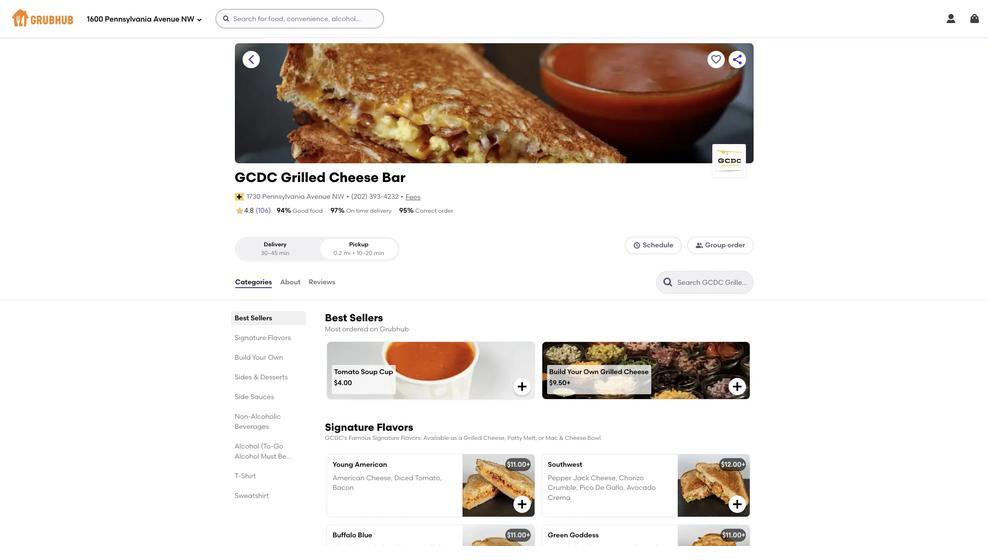 Task type: locate. For each thing, give the bounding box(es) containing it.
0 horizontal spatial order
[[438, 208, 453, 214]]

buffalo blue image
[[462, 525, 535, 546]]

avenue inside button
[[306, 193, 331, 201]]

best inside tab
[[235, 314, 249, 322]]

0 horizontal spatial build
[[235, 354, 251, 362]]

sellers for best sellers
[[251, 314, 272, 322]]

0 vertical spatial order
[[438, 208, 453, 214]]

pennsylvania up '94'
[[262, 193, 305, 201]]

1 vertical spatial flavors
[[377, 422, 413, 434]]

pennsylvania right 1600
[[105, 15, 152, 23]]

1 vertical spatial avenue
[[306, 193, 331, 201]]

$12.00 +
[[721, 461, 746, 469]]

sellers up the 'signature flavors'
[[251, 314, 272, 322]]

• left (202) on the left of page
[[347, 193, 349, 201]]

1 vertical spatial pennsylvania
[[262, 193, 305, 201]]

1 vertical spatial cheese
[[624, 368, 649, 376]]

buffalo blue
[[333, 531, 372, 539]]

bar
[[382, 169, 406, 185]]

build up $9.50
[[549, 368, 566, 376]]

t-shirt tab
[[235, 471, 302, 481]]

order right group at right top
[[728, 241, 745, 249]]

build up sides on the bottom of page
[[235, 354, 251, 362]]

0 vertical spatial pennsylvania
[[105, 15, 152, 23]]

signature flavors gcdc's famous signature flavors: available as a grilled cheese, patty melt, or mac & cheese bowl.
[[325, 422, 602, 442]]

best sellers most ordered on grubhub
[[325, 312, 409, 333]]

as
[[451, 435, 457, 442]]

cheese, down young american
[[366, 474, 393, 482]]

min down delivery
[[279, 250, 290, 256]]

• right mi
[[353, 250, 355, 256]]

0 vertical spatial flavors
[[268, 334, 291, 342]]

1 vertical spatial american
[[333, 474, 365, 482]]

your inside the build your own grilled cheese $9.50 +
[[567, 368, 582, 376]]

0 horizontal spatial min
[[279, 250, 290, 256]]

1 horizontal spatial cheese
[[565, 435, 586, 442]]

best up most
[[325, 312, 347, 324]]

your inside tab
[[252, 354, 267, 362]]

correct
[[415, 208, 437, 214]]

t-
[[235, 472, 241, 480]]

build inside the build your own grilled cheese $9.50 +
[[549, 368, 566, 376]]

0 horizontal spatial cheese,
[[366, 474, 393, 482]]

nw
[[181, 15, 194, 23], [332, 193, 344, 201]]

4.8
[[244, 207, 254, 215]]

build your own tab
[[235, 353, 302, 363]]

flavors up flavors: at bottom left
[[377, 422, 413, 434]]

• right 4232
[[401, 193, 403, 201]]

cheese, left patty
[[483, 435, 506, 442]]

main navigation navigation
[[0, 0, 988, 37]]

green goddess image
[[678, 525, 750, 546]]

categories button
[[235, 265, 273, 300]]

0 horizontal spatial your
[[252, 354, 267, 362]]

flavors down best sellers tab
[[268, 334, 291, 342]]

0 vertical spatial avenue
[[153, 15, 180, 23]]

green goddess
[[548, 531, 599, 539]]

own inside tab
[[268, 354, 283, 362]]

1600
[[87, 15, 103, 23]]

$11.00 + for goddess
[[722, 531, 746, 539]]

1 horizontal spatial min
[[374, 250, 384, 256]]

signature down best sellers
[[235, 334, 266, 342]]

0 vertical spatial your
[[252, 354, 267, 362]]

0 horizontal spatial avenue
[[153, 15, 180, 23]]

$11.00
[[507, 461, 526, 469], [507, 531, 526, 539], [722, 531, 742, 539]]

0 vertical spatial cheese
[[329, 169, 379, 185]]

1 horizontal spatial pennsylvania
[[262, 193, 305, 201]]

+ for goddess
[[742, 531, 746, 539]]

2 vertical spatial grilled
[[464, 435, 482, 442]]

desserts
[[260, 373, 288, 382]]

0 horizontal spatial grilled
[[281, 169, 326, 185]]

$4.00
[[334, 379, 352, 387]]

cheese, inside american cheese, diced tomato, bacon
[[366, 474, 393, 482]]

0 horizontal spatial &
[[254, 373, 259, 382]]

build for build your own
[[235, 354, 251, 362]]

flavors inside 'tab'
[[268, 334, 291, 342]]

good food
[[293, 208, 323, 214]]

+ inside the build your own grilled cheese $9.50 +
[[567, 379, 571, 387]]

option group containing delivery 30–45 min
[[235, 237, 400, 261]]

2 horizontal spatial cheese
[[624, 368, 649, 376]]

nw for 1730 pennsylvania avenue nw
[[332, 193, 344, 201]]

nw inside 1730 pennsylvania avenue nw button
[[332, 193, 344, 201]]

american up american cheese, diced tomato, bacon
[[355, 461, 387, 469]]

sellers
[[350, 312, 383, 324], [251, 314, 272, 322]]

flavors for signature flavors
[[268, 334, 291, 342]]

best inside best sellers most ordered on grubhub
[[325, 312, 347, 324]]

cup
[[379, 368, 393, 376]]

american up bacon
[[333, 474, 365, 482]]

&
[[254, 373, 259, 382], [559, 435, 564, 442]]

signature left flavors: at bottom left
[[372, 435, 400, 442]]

& right mac
[[559, 435, 564, 442]]

non-alcoholic beverages tab
[[235, 412, 302, 432]]

1 horizontal spatial flavors
[[377, 422, 413, 434]]

2 horizontal spatial cheese,
[[591, 474, 617, 482]]

0 horizontal spatial own
[[268, 354, 283, 362]]

own inside the build your own grilled cheese $9.50 +
[[584, 368, 599, 376]]

build inside tab
[[235, 354, 251, 362]]

cheese inside the signature flavors gcdc's famous signature flavors: available as a grilled cheese, patty melt, or mac & cheese bowl.
[[565, 435, 586, 442]]

1 vertical spatial &
[[559, 435, 564, 442]]

cheese, inside the signature flavors gcdc's famous signature flavors: available as a grilled cheese, patty melt, or mac & cheese bowl.
[[483, 435, 506, 442]]

1 vertical spatial signature
[[325, 422, 374, 434]]

side
[[235, 393, 249, 401]]

sellers inside tab
[[251, 314, 272, 322]]

young
[[333, 461, 353, 469]]

1 horizontal spatial grilled
[[464, 435, 482, 442]]

american cheese, diced tomato, bacon
[[333, 474, 442, 492]]

a
[[459, 435, 462, 442]]

side sauces tab
[[235, 392, 302, 402]]

Search GCDC Grilled Cheese Bar search field
[[677, 278, 750, 287]]

available
[[423, 435, 449, 442]]

•
[[347, 193, 349, 201], [401, 193, 403, 201], [353, 250, 355, 256]]

grilled
[[281, 169, 326, 185], [600, 368, 622, 376], [464, 435, 482, 442]]

sweatshirt tab
[[235, 491, 302, 501]]

best
[[325, 312, 347, 324], [235, 314, 249, 322]]

2 min from the left
[[374, 250, 384, 256]]

0 horizontal spatial best
[[235, 314, 249, 322]]

build
[[235, 354, 251, 362], [549, 368, 566, 376]]

$12.00
[[721, 461, 742, 469]]

cheese inside the build your own grilled cheese $9.50 +
[[624, 368, 649, 376]]

best up the 'signature flavors'
[[235, 314, 249, 322]]

• (202) 393-4232 • fees
[[347, 193, 421, 201]]

1 horizontal spatial build
[[549, 368, 566, 376]]

avenue inside main navigation navigation
[[153, 15, 180, 23]]

group order button
[[687, 237, 754, 254]]

• inside pickup 0.2 mi • 10–20 min
[[353, 250, 355, 256]]

tab
[[235, 442, 302, 462]]

southwest image
[[678, 454, 750, 517]]

$11.00 + for american
[[507, 461, 530, 469]]

flavors inside the signature flavors gcdc's famous signature flavors: available as a grilled cheese, patty melt, or mac & cheese bowl.
[[377, 422, 413, 434]]

0.2
[[334, 250, 342, 256]]

best for best sellers most ordered on grubhub
[[325, 312, 347, 324]]

tomato
[[334, 368, 359, 376]]

0 horizontal spatial sellers
[[251, 314, 272, 322]]

order
[[438, 208, 453, 214], [728, 241, 745, 249]]

1 vertical spatial grilled
[[600, 368, 622, 376]]

1 vertical spatial order
[[728, 241, 745, 249]]

1 horizontal spatial •
[[353, 250, 355, 256]]

0 vertical spatial nw
[[181, 15, 194, 23]]

94
[[277, 207, 285, 215]]

0 horizontal spatial pennsylvania
[[105, 15, 152, 23]]

cheese, up de
[[591, 474, 617, 482]]

cheese
[[329, 169, 379, 185], [624, 368, 649, 376], [565, 435, 586, 442]]

best sellers tab
[[235, 313, 302, 323]]

star icon image
[[235, 206, 244, 216]]

signature flavors tab
[[235, 333, 302, 343]]

0 vertical spatial &
[[254, 373, 259, 382]]

$9.50
[[549, 379, 567, 387]]

food
[[310, 208, 323, 214]]

own for build your own
[[268, 354, 283, 362]]

95
[[399, 207, 407, 215]]

0 vertical spatial own
[[268, 354, 283, 362]]

1 horizontal spatial order
[[728, 241, 745, 249]]

signature flavors
[[235, 334, 291, 342]]

0 vertical spatial signature
[[235, 334, 266, 342]]

pickup
[[349, 241, 369, 248]]

1 vertical spatial your
[[567, 368, 582, 376]]

$11.00 for green goddess
[[722, 531, 742, 539]]

order right the 'correct'
[[438, 208, 453, 214]]

1 horizontal spatial &
[[559, 435, 564, 442]]

2 horizontal spatial •
[[401, 193, 403, 201]]

signature for signature flavors
[[235, 334, 266, 342]]

svg image
[[633, 242, 641, 249], [732, 381, 743, 393], [516, 499, 528, 510], [732, 499, 743, 510]]

2 vertical spatial cheese
[[565, 435, 586, 442]]

1 vertical spatial build
[[549, 368, 566, 376]]

signature
[[235, 334, 266, 342], [325, 422, 374, 434], [372, 435, 400, 442]]

1 min from the left
[[279, 250, 290, 256]]

svg image
[[946, 13, 957, 25], [969, 13, 981, 25], [222, 15, 230, 23], [196, 17, 202, 22], [516, 381, 528, 393]]

1 horizontal spatial your
[[567, 368, 582, 376]]

de
[[595, 484, 604, 492]]

$11.00 + for blue
[[507, 531, 530, 539]]

0 vertical spatial build
[[235, 354, 251, 362]]

1 vertical spatial own
[[584, 368, 599, 376]]

crumble,
[[548, 484, 578, 492]]

1 vertical spatial nw
[[332, 193, 344, 201]]

or
[[539, 435, 544, 442]]

grilled inside the signature flavors gcdc's famous signature flavors: available as a grilled cheese, patty melt, or mac & cheese bowl.
[[464, 435, 482, 442]]

$11.00 +
[[507, 461, 530, 469], [507, 531, 530, 539], [722, 531, 746, 539]]

pennsylvania
[[105, 15, 152, 23], [262, 193, 305, 201]]

1 horizontal spatial nw
[[332, 193, 344, 201]]

fees
[[406, 193, 421, 201]]

nw inside main navigation navigation
[[181, 15, 194, 23]]

min
[[279, 250, 290, 256], [374, 250, 384, 256]]

1 horizontal spatial sellers
[[350, 312, 383, 324]]

1 horizontal spatial best
[[325, 312, 347, 324]]

+
[[567, 379, 571, 387], [526, 461, 530, 469], [742, 461, 746, 469], [526, 531, 530, 539], [742, 531, 746, 539]]

time
[[356, 208, 369, 214]]

avenue
[[153, 15, 180, 23], [306, 193, 331, 201]]

best sellers
[[235, 314, 272, 322]]

american
[[355, 461, 387, 469], [333, 474, 365, 482]]

order inside button
[[728, 241, 745, 249]]

signature inside 'tab'
[[235, 334, 266, 342]]

american inside american cheese, diced tomato, bacon
[[333, 474, 365, 482]]

0 horizontal spatial nw
[[181, 15, 194, 23]]

& right sides on the bottom of page
[[254, 373, 259, 382]]

0 horizontal spatial flavors
[[268, 334, 291, 342]]

gallo,
[[606, 484, 625, 492]]

& inside tab
[[254, 373, 259, 382]]

1 horizontal spatial cheese,
[[483, 435, 506, 442]]

1 horizontal spatial own
[[584, 368, 599, 376]]

$11.00 for buffalo blue
[[507, 531, 526, 539]]

pico
[[580, 484, 594, 492]]

0 horizontal spatial •
[[347, 193, 349, 201]]

option group
[[235, 237, 400, 261]]

share icon image
[[732, 54, 743, 65]]

pennsylvania inside main navigation navigation
[[105, 15, 152, 23]]

sellers up on
[[350, 312, 383, 324]]

sweatshirt
[[235, 492, 269, 500]]

grubhub
[[380, 325, 409, 333]]

pennsylvania inside button
[[262, 193, 305, 201]]

1 horizontal spatial avenue
[[306, 193, 331, 201]]

famous
[[349, 435, 371, 442]]

signature up famous
[[325, 422, 374, 434]]

grilled inside the build your own grilled cheese $9.50 +
[[600, 368, 622, 376]]

on
[[346, 208, 355, 214]]

sellers inside best sellers most ordered on grubhub
[[350, 312, 383, 324]]

min right 10–20
[[374, 250, 384, 256]]

(202) 393-4232 button
[[351, 192, 399, 202]]

0 horizontal spatial cheese
[[329, 169, 379, 185]]

2 horizontal spatial grilled
[[600, 368, 622, 376]]

97
[[331, 207, 338, 215]]



Task type: describe. For each thing, give the bounding box(es) containing it.
build your own grilled cheese $9.50 +
[[549, 368, 649, 387]]

pennsylvania for 1730
[[262, 193, 305, 201]]

blue
[[358, 531, 372, 539]]

delivery
[[264, 241, 287, 248]]

young american image
[[462, 454, 535, 517]]

1730
[[247, 193, 261, 201]]

$11.00 for young american
[[507, 461, 526, 469]]

sellers for best sellers most ordered on grubhub
[[350, 312, 383, 324]]

mac
[[546, 435, 558, 442]]

order for group order
[[728, 241, 745, 249]]

crema
[[548, 494, 571, 502]]

about button
[[280, 265, 301, 300]]

about
[[280, 278, 301, 286]]

flavors:
[[401, 435, 422, 442]]

build your own
[[235, 354, 283, 362]]

people icon image
[[696, 242, 703, 249]]

cheese, inside pepper jack cheese, chorizo crumble, pico de gallo, avocado crema
[[591, 474, 617, 482]]

fees button
[[405, 192, 421, 203]]

alcoholic
[[251, 413, 281, 421]]

min inside pickup 0.2 mi • 10–20 min
[[374, 250, 384, 256]]

avenue for 1730 pennsylvania avenue nw
[[306, 193, 331, 201]]

delivery 30–45 min
[[261, 241, 290, 256]]

delivery
[[370, 208, 392, 214]]

1600 pennsylvania avenue nw
[[87, 15, 194, 23]]

4232
[[384, 193, 399, 201]]

1730 pennsylvania avenue nw
[[247, 193, 344, 201]]

search icon image
[[662, 277, 674, 288]]

gcdc grilled cheese bar logo image
[[712, 147, 746, 175]]

ordered
[[342, 325, 368, 333]]

buffalo
[[333, 531, 356, 539]]

sides & desserts
[[235, 373, 288, 382]]

group
[[705, 241, 726, 249]]

mi
[[344, 250, 351, 256]]

order for correct order
[[438, 208, 453, 214]]

reviews
[[309, 278, 336, 286]]

categories
[[235, 278, 272, 286]]

gcdc's
[[325, 435, 347, 442]]

bacon
[[333, 484, 354, 492]]

& inside the signature flavors gcdc's famous signature flavors: available as a grilled cheese, patty melt, or mac & cheese bowl.
[[559, 435, 564, 442]]

patty
[[507, 435, 522, 442]]

bowl.
[[588, 435, 602, 442]]

side sauces
[[235, 393, 274, 401]]

flavors for signature flavors gcdc's famous signature flavors: available as a grilled cheese, patty melt, or mac & cheese bowl.
[[377, 422, 413, 434]]

green
[[548, 531, 568, 539]]

young american
[[333, 461, 387, 469]]

diced
[[394, 474, 414, 482]]

min inside delivery 30–45 min
[[279, 250, 290, 256]]

gcdc
[[235, 169, 278, 185]]

schedule
[[643, 241, 674, 249]]

sides & desserts tab
[[235, 372, 302, 382]]

build for build your own grilled cheese $9.50 +
[[549, 368, 566, 376]]

tomato soup cup $4.00
[[334, 368, 393, 387]]

pennsylvania for 1600
[[105, 15, 152, 23]]

on
[[370, 325, 378, 333]]

beverages
[[235, 423, 269, 431]]

pepper jack cheese, chorizo crumble, pico de gallo, avocado crema
[[548, 474, 656, 502]]

+ for american
[[526, 461, 530, 469]]

non-alcoholic beverages
[[235, 413, 281, 431]]

(202)
[[351, 193, 368, 201]]

0 vertical spatial grilled
[[281, 169, 326, 185]]

save this restaurant button
[[707, 51, 725, 68]]

0 vertical spatial american
[[355, 461, 387, 469]]

on time delivery
[[346, 208, 392, 214]]

non-
[[235, 413, 251, 421]]

chorizo
[[619, 474, 644, 482]]

(106)
[[256, 207, 271, 215]]

jack
[[573, 474, 589, 482]]

sides
[[235, 373, 252, 382]]

393-
[[369, 193, 384, 201]]

t-shirt
[[235, 472, 256, 480]]

melt,
[[524, 435, 537, 442]]

caret left icon image
[[245, 54, 257, 65]]

Search for food, convenience, alcohol... search field
[[216, 9, 384, 28]]

1730 pennsylvania avenue nw button
[[246, 192, 345, 202]]

soup
[[361, 368, 378, 376]]

tomato,
[[415, 474, 442, 482]]

good
[[293, 208, 309, 214]]

2 vertical spatial signature
[[372, 435, 400, 442]]

pepper
[[548, 474, 572, 482]]

goddess
[[570, 531, 599, 539]]

group order
[[705, 241, 745, 249]]

10–20
[[357, 250, 372, 256]]

signature for signature flavors gcdc's famous signature flavors: available as a grilled cheese, patty melt, or mac & cheese bowl.
[[325, 422, 374, 434]]

correct order
[[415, 208, 453, 214]]

reviews button
[[308, 265, 336, 300]]

sauces
[[250, 393, 274, 401]]

+ for blue
[[526, 531, 530, 539]]

subscription pass image
[[235, 193, 244, 201]]

save this restaurant image
[[710, 54, 722, 65]]

nw for 1600 pennsylvania avenue nw
[[181, 15, 194, 23]]

avocado
[[627, 484, 656, 492]]

pickup 0.2 mi • 10–20 min
[[334, 241, 384, 256]]

30–45
[[261, 250, 278, 256]]

southwest
[[548, 461, 582, 469]]

your for build your own
[[252, 354, 267, 362]]

gcdc grilled cheese bar
[[235, 169, 406, 185]]

own for build your own grilled cheese $9.50 +
[[584, 368, 599, 376]]

avenue for 1600 pennsylvania avenue nw
[[153, 15, 180, 23]]

your for build your own grilled cheese $9.50 +
[[567, 368, 582, 376]]

best for best sellers
[[235, 314, 249, 322]]

svg image inside "schedule" button
[[633, 242, 641, 249]]



Task type: vqa. For each thing, say whether or not it's contained in the screenshot.
leftmost Flavors
yes



